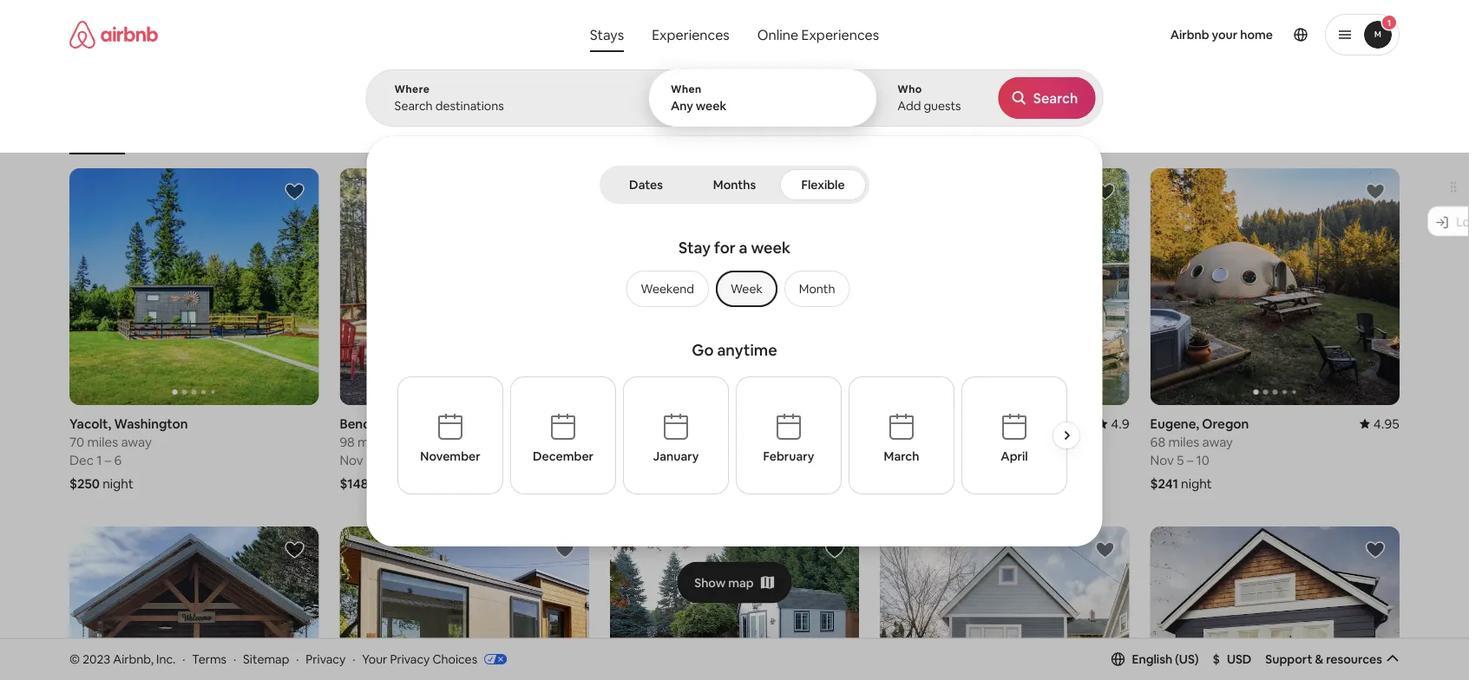 Task type: locate. For each thing, give the bounding box(es) containing it.
march
[[884, 449, 919, 464]]

– inside yacolt, washington 70 miles away dec 1 – 6 $250 night
[[105, 452, 111, 469]]

nov for 98
[[340, 452, 363, 469]]

add to wishlist: portland, oregon image
[[1095, 181, 1116, 202]]

terms link
[[192, 651, 227, 667]]

homes
[[933, 128, 966, 142]]

away inside portland, oregon 50 miles away nov 15 – 20
[[932, 433, 962, 450]]

1 vertical spatial 1
[[97, 452, 102, 469]]

0 horizontal spatial 4.95
[[563, 415, 589, 432]]

oregon inside "bend, oregon 98 miles away nov 2 – 7 $148 night"
[[377, 415, 424, 432]]

1 – from the left
[[105, 452, 111, 469]]

3 nov from the left
[[880, 452, 904, 469]]

night inside "bend, oregon 98 miles away nov 2 – 7 $148 night"
[[371, 475, 402, 492]]

1 horizontal spatial experiences
[[801, 26, 879, 43]]

4.94
[[833, 415, 859, 432]]

eugene, oregon 68 miles away nov 5 – 10 $241 night
[[1150, 415, 1249, 492]]

yacolt,
[[69, 415, 111, 432]]

miles up the "2" at the left bottom of the page
[[358, 433, 389, 450]]

group containing weekend
[[619, 271, 850, 307]]

1
[[1387, 17, 1391, 28], [97, 452, 102, 469]]

away inside rhododendron, oregon 56 miles away nov 11 – 16 $117
[[661, 433, 692, 450]]

miles inside rhododendron, oregon 56 miles away nov 11 – 16 $117
[[628, 433, 659, 450]]

2 miles from the left
[[358, 433, 389, 450]]

2023
[[83, 651, 110, 667]]

4.9 out of 5 average rating image
[[1097, 415, 1130, 432]]

english (us)
[[1132, 652, 1199, 667]]

2 nov from the left
[[610, 452, 634, 469]]

anytime
[[717, 340, 777, 361]]

week right a
[[751, 238, 791, 258]]

privacy left your
[[306, 651, 346, 667]]

3 – from the left
[[650, 452, 657, 469]]

miles inside portland, oregon 50 miles away nov 15 – 20
[[898, 433, 929, 450]]

away inside eugene, oregon 68 miles away nov 5 – 10 $241 night
[[1202, 433, 1233, 450]]

nov down 56
[[610, 452, 634, 469]]

night for 6
[[103, 475, 133, 492]]

$117
[[610, 475, 636, 492]]

stays
[[590, 26, 624, 43]]

1 away from the left
[[121, 433, 152, 450]]

miles inside "bend, oregon 98 miles away nov 2 – 7 $148 night"
[[358, 433, 389, 450]]

0 horizontal spatial experiences
[[652, 26, 730, 43]]

sitemap
[[243, 651, 289, 667]]

months button
[[692, 169, 777, 200]]

2 horizontal spatial add to wishlist: portland, oregon image
[[1365, 540, 1386, 561]]

week
[[696, 98, 727, 114], [751, 238, 791, 258]]

1 horizontal spatial night
[[371, 475, 402, 492]]

portland,
[[880, 415, 936, 432]]

where
[[394, 82, 430, 96]]

70
[[69, 433, 84, 450]]

1 vertical spatial week
[[751, 238, 791, 258]]

miles for 1
[[87, 433, 118, 450]]

rhododendron, oregon 56 miles away nov 11 – 16 $117
[[610, 415, 755, 492]]

away up 7
[[391, 433, 422, 450]]

sitemap link
[[243, 651, 289, 667]]

– for 20
[[922, 452, 929, 469]]

bend, oregon 98 miles away nov 2 – 7 $148 night
[[340, 415, 424, 492]]

·
[[182, 651, 185, 667], [233, 651, 236, 667], [296, 651, 299, 667], [352, 651, 355, 667]]

experiences right online
[[801, 26, 879, 43]]

1 inside 1 dropdown button
[[1387, 17, 1391, 28]]

– inside eugene, oregon 68 miles away nov 5 – 10 $241 night
[[1187, 452, 1193, 469]]

10
[[1196, 452, 1209, 469]]

3 away from the left
[[661, 433, 692, 450]]

february
[[763, 449, 814, 464]]

1 horizontal spatial week
[[751, 238, 791, 258]]

1 night from the left
[[103, 475, 133, 492]]

– right 15
[[922, 452, 929, 469]]

2 4.95 from the left
[[1374, 415, 1400, 432]]

miles inside yacolt, washington 70 miles away dec 1 – 6 $250 night
[[87, 433, 118, 450]]

2 night from the left
[[371, 475, 402, 492]]

oregon inside rhododendron, oregon 56 miles away nov 11 – 16 $117
[[708, 415, 755, 432]]

add to wishlist: yacolt, washington image
[[284, 181, 305, 202]]

add to wishlist: portland, oregon image
[[554, 540, 575, 561], [1095, 540, 1116, 561], [1365, 540, 1386, 561]]

support & resources button
[[1266, 652, 1400, 667]]

night inside eugene, oregon 68 miles away nov 5 – 10 $241 night
[[1181, 475, 1212, 492]]

week inside when any week
[[696, 98, 727, 114]]

experiences up when
[[652, 26, 730, 43]]

nov inside eugene, oregon 68 miles away nov 5 – 10 $241 night
[[1150, 452, 1174, 469]]

Where field
[[394, 98, 621, 114]]

cabins
[[553, 128, 587, 142]]

1 miles from the left
[[87, 433, 118, 450]]

5 miles from the left
[[1168, 433, 1199, 450]]

0 horizontal spatial 1
[[97, 452, 102, 469]]

&
[[1315, 652, 1324, 667]]

show map button
[[677, 562, 792, 604]]

experiences
[[652, 26, 730, 43], [801, 26, 879, 43]]

$241
[[1150, 475, 1178, 492]]

home
[[1240, 27, 1273, 43]]

choices
[[432, 651, 477, 667]]

miles up 15
[[898, 433, 929, 450]]

3 night from the left
[[1181, 475, 1212, 492]]

night down 10
[[1181, 475, 1212, 492]]

– inside rhododendron, oregon 56 miles away nov 11 – 16 $117
[[650, 452, 657, 469]]

usd
[[1227, 652, 1252, 667]]

away up 20
[[932, 433, 962, 450]]

eugene,
[[1150, 415, 1199, 432]]

tab list containing dates
[[603, 166, 866, 204]]

0 horizontal spatial privacy
[[306, 651, 346, 667]]

16
[[659, 452, 672, 469]]

oregon
[[377, 415, 424, 432], [708, 415, 755, 432], [939, 415, 985, 432], [1202, 415, 1249, 432]]

– left 7
[[376, 452, 383, 469]]

night
[[103, 475, 133, 492], [371, 475, 402, 492], [1181, 475, 1212, 492]]

5 – from the left
[[1187, 452, 1193, 469]]

1 inside yacolt, washington 70 miles away dec 1 – 6 $250 night
[[97, 452, 102, 469]]

add to wishlist: vancouver, washington image
[[825, 540, 845, 561]]

0 horizontal spatial week
[[696, 98, 727, 114]]

4.95
[[563, 415, 589, 432], [1374, 415, 1400, 432]]

– right 11
[[650, 452, 657, 469]]

4 oregon from the left
[[1202, 415, 1249, 432]]

· right inc.
[[182, 651, 185, 667]]

away for 20
[[932, 433, 962, 450]]

any
[[671, 98, 693, 114]]

4.94 out of 5 average rating image
[[819, 415, 859, 432]]

nov down 50
[[880, 452, 904, 469]]

2 horizontal spatial night
[[1181, 475, 1212, 492]]

nov for 56
[[610, 452, 634, 469]]

– left 6
[[105, 452, 111, 469]]

5 away from the left
[[1202, 433, 1233, 450]]

1 add to wishlist: portland, oregon image from the left
[[554, 540, 575, 561]]

away up 16
[[661, 433, 692, 450]]

nov left the "2" at the left bottom of the page
[[340, 452, 363, 469]]

away
[[121, 433, 152, 450], [391, 433, 422, 450], [661, 433, 692, 450], [932, 433, 962, 450], [1202, 433, 1233, 450]]

· right terms "link"
[[233, 651, 236, 667]]

january button
[[623, 377, 729, 495]]

away up 10
[[1202, 433, 1233, 450]]

mansions
[[471, 128, 517, 142]]

away for 6
[[121, 433, 152, 450]]

· left your
[[352, 651, 355, 667]]

1 nov from the left
[[340, 452, 363, 469]]

privacy right your
[[390, 651, 430, 667]]

historical homes
[[884, 128, 966, 142]]

3 oregon from the left
[[939, 415, 985, 432]]

away down washington
[[121, 433, 152, 450]]

nov inside portland, oregon 50 miles away nov 15 – 20
[[880, 452, 904, 469]]

oregon inside eugene, oregon 68 miles away nov 5 – 10 $241 night
[[1202, 415, 1249, 432]]

support & resources
[[1266, 652, 1382, 667]]

online
[[757, 26, 798, 43]]

oregon inside portland, oregon 50 miles away nov 15 – 20
[[939, 415, 985, 432]]

2 oregon from the left
[[708, 415, 755, 432]]

– right 5
[[1187, 452, 1193, 469]]

miles inside eugene, oregon 68 miles away nov 5 – 10 $241 night
[[1168, 433, 1199, 450]]

1 privacy from the left
[[306, 651, 346, 667]]

nov left 5
[[1150, 452, 1174, 469]]

2 experiences from the left
[[801, 26, 879, 43]]

away inside "bend, oregon 98 miles away nov 2 – 7 $148 night"
[[391, 433, 422, 450]]

0 horizontal spatial add to wishlist: portland, oregon image
[[554, 540, 575, 561]]

4.95 out of 5 average rating image
[[1360, 415, 1400, 432]]

nov for 50
[[880, 452, 904, 469]]

night down 6
[[103, 475, 133, 492]]

experiences inside button
[[652, 26, 730, 43]]

flexible
[[801, 177, 845, 193]]

1 horizontal spatial 4.95
[[1374, 415, 1400, 432]]

– inside portland, oregon 50 miles away nov 15 – 20
[[922, 452, 929, 469]]

2 away from the left
[[391, 433, 422, 450]]

4 nov from the left
[[1150, 452, 1174, 469]]

0 vertical spatial week
[[696, 98, 727, 114]]

1 horizontal spatial add to wishlist: portland, oregon image
[[1095, 540, 1116, 561]]

tab list inside stays "tab panel"
[[603, 166, 866, 204]]

what can we help you find? tab list
[[576, 17, 743, 52]]

your privacy choices link
[[362, 651, 507, 668]]

0 horizontal spatial night
[[103, 475, 133, 492]]

– inside "bend, oregon 98 miles away nov 2 – 7 $148 night"
[[376, 452, 383, 469]]

· left privacy link
[[296, 651, 299, 667]]

your
[[362, 651, 387, 667]]

1 horizontal spatial privacy
[[390, 651, 430, 667]]

1 experiences from the left
[[652, 26, 730, 43]]

11
[[636, 452, 647, 469]]

nov
[[340, 452, 363, 469], [610, 452, 634, 469], [880, 452, 904, 469], [1150, 452, 1174, 469]]

amazing
[[699, 128, 742, 142]]

1 horizontal spatial 1
[[1387, 17, 1391, 28]]

night down 7
[[371, 475, 402, 492]]

november button
[[397, 377, 503, 495]]

56
[[610, 433, 625, 450]]

1 button
[[1325, 14, 1400, 56]]

nov inside "bend, oregon 98 miles away nov 2 – 7 $148 night"
[[340, 452, 363, 469]]

add to wishlist: rhododendron, oregon image
[[825, 181, 845, 202]]

group
[[69, 87, 1102, 154], [69, 168, 319, 405], [340, 168, 589, 405], [610, 168, 859, 405], [880, 168, 1130, 405], [1150, 168, 1400, 405], [619, 271, 850, 307], [69, 527, 319, 680], [340, 527, 589, 680], [610, 527, 859, 680], [880, 527, 1130, 680], [1150, 527, 1400, 680]]

(us)
[[1175, 652, 1199, 667]]

miles up 5
[[1168, 433, 1199, 450]]

night inside yacolt, washington 70 miles away dec 1 – 6 $250 night
[[103, 475, 133, 492]]

4 miles from the left
[[898, 433, 929, 450]]

2 – from the left
[[376, 452, 383, 469]]

week right any
[[696, 98, 727, 114]]

beachfront
[[994, 128, 1049, 142]]

show
[[694, 575, 726, 591]]

3 miles from the left
[[628, 433, 659, 450]]

1 4.95 from the left
[[563, 415, 589, 432]]

0 vertical spatial 1
[[1387, 17, 1391, 28]]

away inside yacolt, washington 70 miles away dec 1 – 6 $250 night
[[121, 433, 152, 450]]

1 oregon from the left
[[377, 415, 424, 432]]

4 – from the left
[[922, 452, 929, 469]]

miles down yacolt,
[[87, 433, 118, 450]]

miles up 11
[[628, 433, 659, 450]]

treehouses
[[800, 128, 856, 142]]

$148
[[340, 475, 368, 492]]

None search field
[[366, 0, 1103, 547]]

nov inside rhododendron, oregon 56 miles away nov 11 – 16 $117
[[610, 452, 634, 469]]

tab list
[[603, 166, 866, 204]]

4 away from the left
[[932, 433, 962, 450]]



Task type: describe. For each thing, give the bounding box(es) containing it.
dates
[[629, 177, 663, 193]]

omg!
[[633, 128, 661, 142]]

go anytime group
[[397, 333, 1087, 524]]

flexible button
[[780, 169, 866, 200]]

stays button
[[576, 17, 638, 52]]

– for 7
[[376, 452, 383, 469]]

oregon for 56 miles away
[[708, 415, 755, 432]]

dates button
[[603, 169, 689, 200]]

terms
[[192, 651, 227, 667]]

15
[[907, 452, 919, 469]]

2 add to wishlist: portland, oregon image from the left
[[1095, 540, 1116, 561]]

december button
[[510, 377, 616, 495]]

20
[[931, 452, 947, 469]]

inc.
[[156, 651, 176, 667]]

go
[[692, 340, 714, 361]]

3 add to wishlist: portland, oregon image from the left
[[1365, 540, 1386, 561]]

online experiences
[[757, 26, 879, 43]]

dec
[[69, 452, 94, 469]]

away for 16
[[661, 433, 692, 450]]

7
[[386, 452, 393, 469]]

profile element
[[908, 0, 1400, 69]]

add to wishlist: chinook, washington image
[[284, 540, 305, 561]]

stay
[[679, 238, 711, 258]]

miles for 11
[[628, 433, 659, 450]]

amazing views
[[699, 128, 772, 142]]

april
[[1001, 449, 1028, 464]]

$ usd
[[1213, 652, 1252, 667]]

oregon for 68 miles away
[[1202, 415, 1249, 432]]

3 · from the left
[[296, 651, 299, 667]]

march button
[[849, 377, 955, 495]]

group inside stay for a week group
[[619, 271, 850, 307]]

a
[[739, 238, 748, 258]]

oregon for 98 miles away
[[377, 415, 424, 432]]

views
[[744, 128, 772, 142]]

when
[[671, 82, 702, 96]]

support
[[1266, 652, 1312, 667]]

add to wishlist: eugene, oregon image
[[1365, 181, 1386, 202]]

guests
[[924, 98, 961, 114]]

50
[[880, 433, 895, 450]]

– for 6
[[105, 452, 111, 469]]

resources
[[1326, 652, 1382, 667]]

oregon for 50 miles away
[[939, 415, 985, 432]]

experiences button
[[638, 17, 743, 52]]

month
[[799, 281, 835, 297]]

5
[[1177, 452, 1184, 469]]

add
[[897, 98, 921, 114]]

week inside group
[[751, 238, 791, 258]]

night for 10
[[1181, 475, 1212, 492]]

map
[[728, 575, 754, 591]]

night for 7
[[371, 475, 402, 492]]

airbnb,
[[113, 651, 154, 667]]

4.95 for eugene, oregon 68 miles away nov 5 – 10 $241 night
[[1374, 415, 1400, 432]]

away for 10
[[1202, 433, 1233, 450]]

go anytime
[[692, 340, 777, 361]]

airbnb
[[1170, 27, 1209, 43]]

who
[[897, 82, 922, 96]]

miles for 15
[[898, 433, 929, 450]]

for
[[714, 238, 736, 258]]

airbnb your home link
[[1160, 16, 1283, 53]]

4.95 out of 5 average rating image
[[549, 415, 589, 432]]

english
[[1132, 652, 1172, 667]]

airbnb your home
[[1170, 27, 1273, 43]]

your privacy choices
[[362, 651, 477, 667]]

$250
[[69, 475, 100, 492]]

week
[[731, 281, 763, 297]]

beach
[[402, 128, 433, 142]]

nov for 68
[[1150, 452, 1174, 469]]

stays tab panel
[[366, 69, 1103, 547]]

historical
[[884, 128, 931, 142]]

$
[[1213, 652, 1220, 667]]

group containing amazing views
[[69, 87, 1102, 154]]

washington
[[114, 415, 188, 432]]

– for 16
[[650, 452, 657, 469]]

privacy link
[[306, 651, 346, 667]]

1 · from the left
[[182, 651, 185, 667]]

terms · sitemap · privacy ·
[[192, 651, 355, 667]]

miles for 5
[[1168, 433, 1199, 450]]

stay for a week
[[679, 238, 791, 258]]

© 2023 airbnb, inc. ·
[[69, 651, 185, 667]]

show map
[[694, 575, 754, 591]]

4 · from the left
[[352, 651, 355, 667]]

who add guests
[[897, 82, 961, 114]]

online experiences link
[[743, 17, 893, 52]]

december
[[533, 449, 594, 464]]

rhododendron,
[[610, 415, 705, 432]]

your
[[1212, 27, 1238, 43]]

weekend
[[641, 281, 694, 297]]

6
[[114, 452, 122, 469]]

april button
[[962, 377, 1067, 495]]

yacolt, washington 70 miles away dec 1 – 6 $250 night
[[69, 415, 188, 492]]

– for 10
[[1187, 452, 1193, 469]]

months
[[713, 177, 756, 193]]

miles for 2
[[358, 433, 389, 450]]

stay for a week group
[[453, 231, 1017, 333]]

away for 7
[[391, 433, 422, 450]]

2 · from the left
[[233, 651, 236, 667]]

portland, oregon 50 miles away nov 15 – 20
[[880, 415, 985, 469]]

none search field containing stay for a week
[[366, 0, 1103, 547]]

english (us) button
[[1111, 652, 1199, 667]]

experiences inside "link"
[[801, 26, 879, 43]]

98
[[340, 433, 355, 450]]

4.9
[[1111, 415, 1130, 432]]

4.95 for bend, oregon 98 miles away nov 2 – 7 $148 night
[[563, 415, 589, 432]]

68
[[1150, 433, 1166, 450]]

bend,
[[340, 415, 374, 432]]

2 privacy from the left
[[390, 651, 430, 667]]

january
[[653, 449, 699, 464]]



Task type: vqa. For each thing, say whether or not it's contained in the screenshot.
4.96 out of 5 average rating image
no



